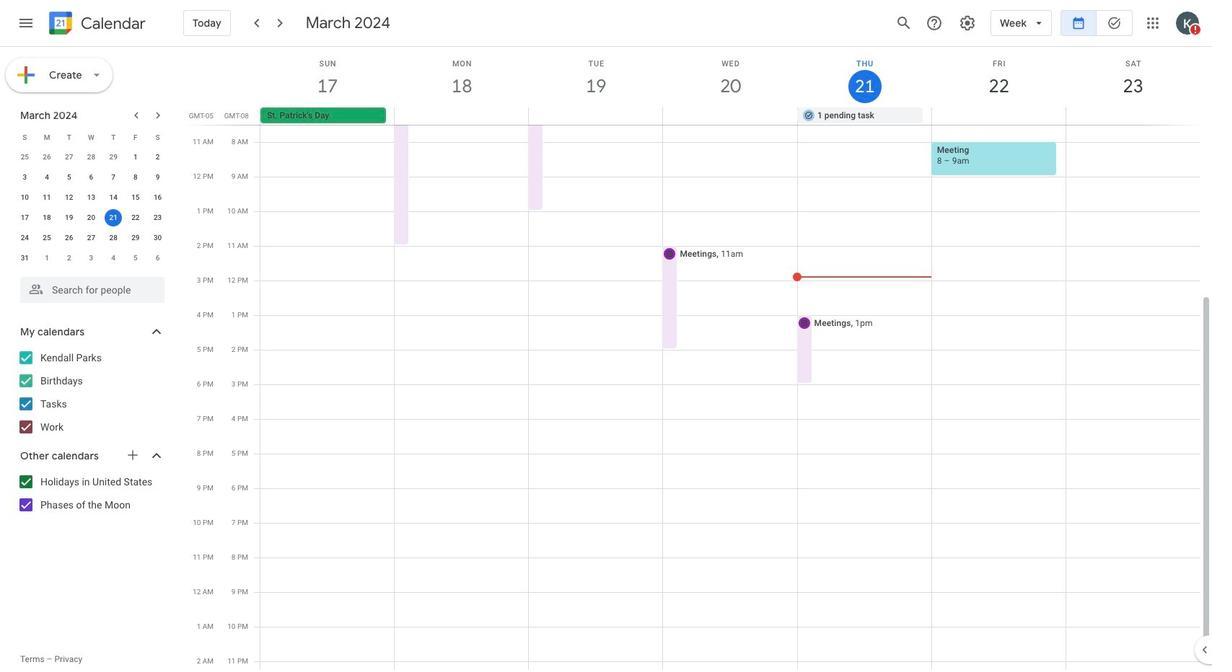 Task type: locate. For each thing, give the bounding box(es) containing it.
february 27 element
[[60, 149, 78, 166]]

7 element
[[105, 169, 122, 186]]

grid
[[185, 47, 1213, 671]]

21, today element
[[105, 209, 122, 227]]

6 element
[[83, 169, 100, 186]]

11 element
[[38, 189, 56, 206]]

other calendars list
[[3, 471, 179, 517]]

5 element
[[60, 169, 78, 186]]

19 element
[[60, 209, 78, 227]]

None search field
[[0, 271, 179, 303]]

18 element
[[38, 209, 56, 227]]

13 element
[[83, 189, 100, 206]]

14 element
[[105, 189, 122, 206]]

row group
[[14, 147, 169, 269]]

23 element
[[149, 209, 166, 227]]

4 element
[[38, 169, 56, 186]]

row
[[254, 108, 1213, 125], [14, 127, 169, 147], [14, 147, 169, 168], [14, 168, 169, 188], [14, 188, 169, 208], [14, 208, 169, 228], [14, 228, 169, 248], [14, 248, 169, 269]]

16 element
[[149, 189, 166, 206]]

cell
[[395, 108, 529, 125], [529, 108, 664, 125], [664, 108, 798, 125], [932, 108, 1066, 125], [1066, 108, 1201, 125], [102, 208, 125, 228]]

12 element
[[60, 189, 78, 206]]

february 28 element
[[83, 149, 100, 166]]

3 element
[[16, 169, 33, 186]]

march 2024 grid
[[14, 127, 169, 269]]

15 element
[[127, 189, 144, 206]]

april 3 element
[[83, 250, 100, 267]]

31 element
[[16, 250, 33, 267]]

february 29 element
[[105, 149, 122, 166]]

heading
[[78, 15, 146, 32]]

april 4 element
[[105, 250, 122, 267]]

8 element
[[127, 169, 144, 186]]

10 element
[[16, 189, 33, 206]]

april 2 element
[[60, 250, 78, 267]]

25 element
[[38, 230, 56, 247]]

heading inside "calendar" element
[[78, 15, 146, 32]]

1 element
[[127, 149, 144, 166]]



Task type: describe. For each thing, give the bounding box(es) containing it.
february 25 element
[[16, 149, 33, 166]]

april 1 element
[[38, 250, 56, 267]]

april 5 element
[[127, 250, 144, 267]]

main drawer image
[[17, 14, 35, 32]]

add other calendars image
[[126, 448, 140, 463]]

28 element
[[105, 230, 122, 247]]

22 element
[[127, 209, 144, 227]]

my calendars list
[[3, 347, 179, 439]]

Search for people text field
[[29, 277, 156, 303]]

2 element
[[149, 149, 166, 166]]

24 element
[[16, 230, 33, 247]]

20 element
[[83, 209, 100, 227]]

26 element
[[60, 230, 78, 247]]

9 element
[[149, 169, 166, 186]]

29 element
[[127, 230, 144, 247]]

30 element
[[149, 230, 166, 247]]

calendar element
[[46, 9, 146, 40]]

april 6 element
[[149, 250, 166, 267]]

27 element
[[83, 230, 100, 247]]

settings menu image
[[960, 14, 977, 32]]

february 26 element
[[38, 149, 56, 166]]

17 element
[[16, 209, 33, 227]]

cell inside march 2024 grid
[[102, 208, 125, 228]]



Task type: vqa. For each thing, say whether or not it's contained in the screenshot.
the leftmost events
no



